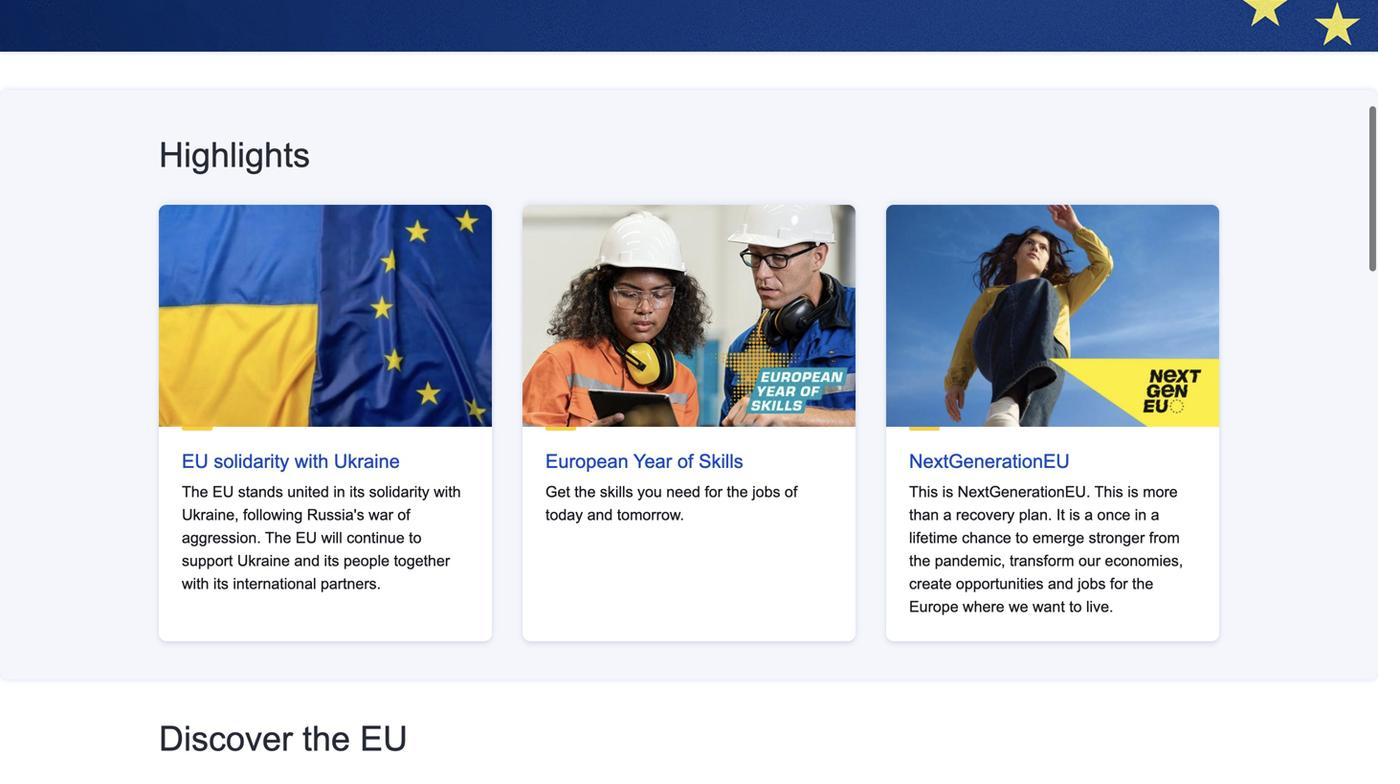 Task type: describe. For each thing, give the bounding box(es) containing it.
ukraine,
[[182, 506, 239, 523]]

1 horizontal spatial of
[[678, 451, 694, 472]]

jobs inside get the skills you need for the jobs of today and tomorrow.
[[752, 483, 781, 500]]

2 horizontal spatial is
[[1128, 483, 1139, 500]]

create
[[909, 575, 952, 592]]

nextgenerationeu.
[[958, 483, 1091, 500]]

to for nextgenerationeu
[[1016, 529, 1029, 546]]

european
[[546, 451, 629, 472]]

a woman and a man wearing helmet and looking at a tablet image
[[523, 205, 856, 427]]

russia's
[[307, 506, 364, 523]]

today
[[546, 506, 583, 523]]

need
[[666, 483, 701, 500]]

than
[[909, 506, 939, 523]]

0 vertical spatial its
[[350, 483, 365, 500]]

continue
[[347, 529, 405, 546]]

where
[[963, 598, 1005, 615]]

it
[[1057, 506, 1065, 523]]

nextgenerationeu link
[[909, 451, 1070, 472]]

international
[[233, 575, 316, 592]]

skills
[[699, 451, 744, 472]]

2 a from the left
[[1085, 506, 1093, 523]]

transform
[[1010, 552, 1075, 569]]

europe
[[909, 598, 959, 615]]

1 vertical spatial its
[[324, 552, 339, 569]]

3 a from the left
[[1151, 506, 1160, 523]]

in inside the eu stands united in its solidarity with ukraine, following russia's war of aggression. the eu will continue to support ukraine and its people together with its international partners.
[[333, 483, 345, 500]]

live.
[[1086, 598, 1114, 615]]

0 horizontal spatial solidarity
[[214, 451, 289, 472]]

next generation image
[[886, 205, 1220, 427]]

in inside the this is nextgenerationeu. this is more than a recovery plan. it is a once in a lifetime chance to emerge stronger from the pandemic, transform our economies, create opportunities and jobs for the europe where we want to live.
[[1135, 506, 1147, 523]]

will
[[321, 529, 342, 546]]

ukraine inside the eu stands united in its solidarity with ukraine, following russia's war of aggression. the eu will continue to support ukraine and its people together with its international partners.
[[237, 552, 290, 569]]

banner - peace dove image
[[0, 0, 1378, 52]]

and inside get the skills you need for the jobs of today and tomorrow.
[[587, 506, 613, 523]]

people
[[344, 552, 390, 569]]

european year of skills link
[[546, 451, 744, 472]]

partners.
[[321, 575, 381, 592]]

aggression.
[[182, 529, 261, 546]]

0 horizontal spatial its
[[213, 575, 229, 592]]

emerge
[[1033, 529, 1085, 546]]

more
[[1143, 483, 1178, 500]]

solidarity inside the eu stands united in its solidarity with ukraine, following russia's war of aggression. the eu will continue to support ukraine and its people together with its international partners.
[[369, 483, 430, 500]]

war
[[369, 506, 393, 523]]

want
[[1033, 598, 1065, 615]]

pandemic,
[[935, 552, 1006, 569]]

1 vertical spatial with
[[434, 483, 461, 500]]

1 a from the left
[[943, 506, 952, 523]]

highlights
[[159, 136, 310, 174]]

eu ukraine flags image
[[159, 205, 492, 427]]

get the skills you need for the jobs of today and tomorrow.
[[546, 483, 798, 523]]

1 this from the left
[[909, 483, 938, 500]]



Task type: locate. For each thing, give the bounding box(es) containing it.
2 horizontal spatial and
[[1048, 575, 1074, 592]]

for up live.
[[1110, 575, 1128, 592]]

is right it
[[1069, 506, 1080, 523]]

and up international
[[294, 552, 320, 569]]

get
[[546, 483, 570, 500]]

european year of skills
[[546, 451, 744, 472]]

1 horizontal spatial ukraine
[[334, 451, 400, 472]]

to inside the eu stands united in its solidarity with ukraine, following russia's war of aggression. the eu will continue to support ukraine and its people together with its international partners.
[[409, 529, 422, 546]]

the
[[182, 483, 208, 500], [265, 529, 291, 546]]

for
[[705, 483, 723, 500], [1110, 575, 1128, 592]]

and inside the eu stands united in its solidarity with ukraine, following russia's war of aggression. the eu will continue to support ukraine and its people together with its international partners.
[[294, 552, 320, 569]]

0 horizontal spatial with
[[182, 575, 209, 592]]

to
[[409, 529, 422, 546], [1016, 529, 1029, 546], [1069, 598, 1082, 615]]

together
[[394, 552, 450, 569]]

united
[[287, 483, 329, 500]]

the down following
[[265, 529, 291, 546]]

for right need
[[705, 483, 723, 500]]

plan.
[[1019, 506, 1052, 523]]

for inside the this is nextgenerationeu. this is more than a recovery plan. it is a once in a lifetime chance to emerge stronger from the pandemic, transform our economies, create opportunities and jobs for the europe where we want to live.
[[1110, 575, 1128, 592]]

1 horizontal spatial to
[[1016, 529, 1029, 546]]

to down plan.
[[1016, 529, 1029, 546]]

solidarity up war
[[369, 483, 430, 500]]

0 horizontal spatial of
[[398, 506, 410, 523]]

eu solidarity with ukraine
[[182, 451, 400, 472]]

of inside get the skills you need for the jobs of today and tomorrow.
[[785, 483, 798, 500]]

1 vertical spatial solidarity
[[369, 483, 430, 500]]

2 vertical spatial of
[[398, 506, 410, 523]]

1 vertical spatial for
[[1110, 575, 1128, 592]]

its down will
[[324, 552, 339, 569]]

0 horizontal spatial a
[[943, 506, 952, 523]]

0 vertical spatial for
[[705, 483, 723, 500]]

our
[[1079, 552, 1101, 569]]

1 horizontal spatial the
[[265, 529, 291, 546]]

in right the once
[[1135, 506, 1147, 523]]

and inside the this is nextgenerationeu. this is more than a recovery plan. it is a once in a lifetime chance to emerge stronger from the pandemic, transform our economies, create opportunities and jobs for the europe where we want to live.
[[1048, 575, 1074, 592]]

this up than
[[909, 483, 938, 500]]

0 vertical spatial the
[[182, 483, 208, 500]]

2 vertical spatial its
[[213, 575, 229, 592]]

from
[[1149, 529, 1180, 546]]

1 horizontal spatial its
[[324, 552, 339, 569]]

0 vertical spatial jobs
[[752, 483, 781, 500]]

0 horizontal spatial and
[[294, 552, 320, 569]]

0 horizontal spatial this
[[909, 483, 938, 500]]

is left more in the bottom right of the page
[[1128, 483, 1139, 500]]

ukraine up war
[[334, 451, 400, 472]]

ukraine
[[334, 451, 400, 472], [237, 552, 290, 569]]

skills
[[600, 483, 633, 500]]

discover
[[159, 720, 293, 758]]

2 horizontal spatial to
[[1069, 598, 1082, 615]]

0 vertical spatial with
[[295, 451, 329, 472]]

with down 'support'
[[182, 575, 209, 592]]

ukraine up international
[[237, 552, 290, 569]]

following
[[243, 506, 303, 523]]

and
[[587, 506, 613, 523], [294, 552, 320, 569], [1048, 575, 1074, 592]]

0 vertical spatial solidarity
[[214, 451, 289, 472]]

1 horizontal spatial this
[[1095, 483, 1124, 500]]

is
[[943, 483, 954, 500], [1128, 483, 1139, 500], [1069, 506, 1080, 523]]

for inside get the skills you need for the jobs of today and tomorrow.
[[705, 483, 723, 500]]

1 horizontal spatial in
[[1135, 506, 1147, 523]]

to left live.
[[1069, 598, 1082, 615]]

this up the once
[[1095, 483, 1124, 500]]

the eu stands united in its solidarity with ukraine, following russia's war of aggression. the eu will continue to support ukraine and its people together with its international partners.
[[182, 483, 461, 592]]

of
[[678, 451, 694, 472], [785, 483, 798, 500], [398, 506, 410, 523]]

1 vertical spatial and
[[294, 552, 320, 569]]

with up united
[[295, 451, 329, 472]]

its
[[350, 483, 365, 500], [324, 552, 339, 569], [213, 575, 229, 592]]

jobs down our
[[1078, 575, 1106, 592]]

stands
[[238, 483, 283, 500]]

with up together
[[434, 483, 461, 500]]

this
[[909, 483, 938, 500], [1095, 483, 1124, 500]]

1 horizontal spatial and
[[587, 506, 613, 523]]

its up russia's
[[350, 483, 365, 500]]

tomorrow.
[[617, 506, 684, 523]]

0 horizontal spatial to
[[409, 529, 422, 546]]

year
[[634, 451, 672, 472]]

you
[[638, 483, 662, 500]]

jobs inside the this is nextgenerationeu. this is more than a recovery plan. it is a once in a lifetime chance to emerge stronger from the pandemic, transform our economies, create opportunities and jobs for the europe where we want to live.
[[1078, 575, 1106, 592]]

support
[[182, 552, 233, 569]]

0 vertical spatial of
[[678, 451, 694, 472]]

once
[[1098, 506, 1131, 523]]

1 vertical spatial the
[[265, 529, 291, 546]]

lifetime
[[909, 529, 958, 546]]

2 vertical spatial and
[[1048, 575, 1074, 592]]

and down skills
[[587, 506, 613, 523]]

in up russia's
[[333, 483, 345, 500]]

solidarity
[[214, 451, 289, 472], [369, 483, 430, 500]]

2 horizontal spatial its
[[350, 483, 365, 500]]

a down more in the bottom right of the page
[[1151, 506, 1160, 523]]

recovery
[[956, 506, 1015, 523]]

2 this from the left
[[1095, 483, 1124, 500]]

2 horizontal spatial a
[[1151, 506, 1160, 523]]

0 horizontal spatial for
[[705, 483, 723, 500]]

eu solidarity with ukraine link
[[182, 451, 400, 472]]

1 vertical spatial jobs
[[1078, 575, 1106, 592]]

0 horizontal spatial is
[[943, 483, 954, 500]]

nextgenerationeu
[[909, 451, 1070, 472]]

is up lifetime
[[943, 483, 954, 500]]

solidarity up stands at left bottom
[[214, 451, 289, 472]]

0 vertical spatial ukraine
[[334, 451, 400, 472]]

eu
[[182, 451, 208, 472], [213, 483, 234, 500], [296, 529, 317, 546], [360, 720, 408, 758]]

in
[[333, 483, 345, 500], [1135, 506, 1147, 523]]

0 horizontal spatial ukraine
[[237, 552, 290, 569]]

the up ukraine,
[[182, 483, 208, 500]]

0 vertical spatial in
[[333, 483, 345, 500]]

1 horizontal spatial jobs
[[1078, 575, 1106, 592]]

1 vertical spatial ukraine
[[237, 552, 290, 569]]

1 vertical spatial of
[[785, 483, 798, 500]]

0 horizontal spatial jobs
[[752, 483, 781, 500]]

economies,
[[1105, 552, 1183, 569]]

we
[[1009, 598, 1029, 615]]

1 horizontal spatial solidarity
[[369, 483, 430, 500]]

its down 'support'
[[213, 575, 229, 592]]

to for eu solidarity with ukraine
[[409, 529, 422, 546]]

2 horizontal spatial of
[[785, 483, 798, 500]]

with
[[295, 451, 329, 472], [434, 483, 461, 500], [182, 575, 209, 592]]

opportunities
[[956, 575, 1044, 592]]

this is nextgenerationeu. this is more than a recovery plan. it is a once in a lifetime chance to emerge stronger from the pandemic, transform our economies, create opportunities and jobs for the europe where we want to live.
[[909, 483, 1183, 615]]

0 horizontal spatial the
[[182, 483, 208, 500]]

1 horizontal spatial for
[[1110, 575, 1128, 592]]

1 horizontal spatial is
[[1069, 506, 1080, 523]]

chance
[[962, 529, 1012, 546]]

a right than
[[943, 506, 952, 523]]

the
[[575, 483, 596, 500], [727, 483, 748, 500], [909, 552, 931, 569], [1132, 575, 1154, 592], [303, 720, 350, 758]]

2 vertical spatial with
[[182, 575, 209, 592]]

2 horizontal spatial with
[[434, 483, 461, 500]]

discover the eu
[[159, 720, 408, 758]]

of inside the eu stands united in its solidarity with ukraine, following russia's war of aggression. the eu will continue to support ukraine and its people together with its international partners.
[[398, 506, 410, 523]]

1 horizontal spatial a
[[1085, 506, 1093, 523]]

and up want
[[1048, 575, 1074, 592]]

0 vertical spatial and
[[587, 506, 613, 523]]

jobs
[[752, 483, 781, 500], [1078, 575, 1106, 592]]

a
[[943, 506, 952, 523], [1085, 506, 1093, 523], [1151, 506, 1160, 523]]

stronger
[[1089, 529, 1145, 546]]

to up together
[[409, 529, 422, 546]]

a left the once
[[1085, 506, 1093, 523]]

1 vertical spatial in
[[1135, 506, 1147, 523]]

jobs right need
[[752, 483, 781, 500]]

0 horizontal spatial in
[[333, 483, 345, 500]]

1 horizontal spatial with
[[295, 451, 329, 472]]



Task type: vqa. For each thing, say whether or not it's contained in the screenshot.
the middle 'Discover'
no



